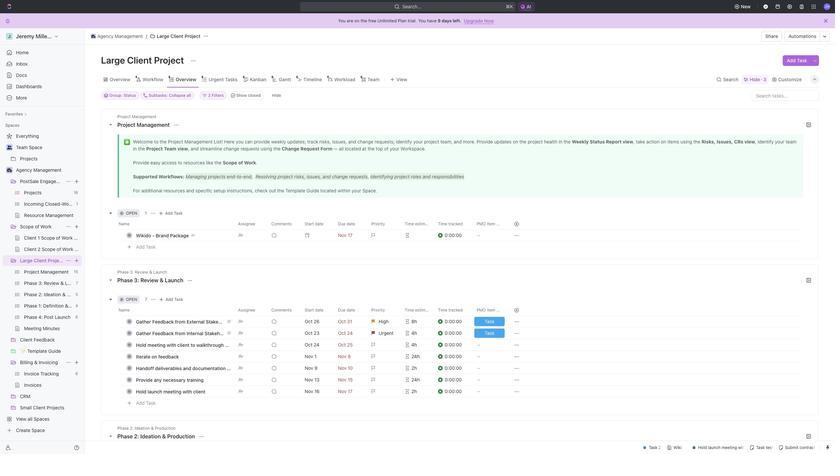 Task type: vqa. For each thing, say whether or not it's contained in the screenshot.


Task type: describe. For each thing, give the bounding box(es) containing it.
client 1 scope of work docs link
[[24, 233, 85, 244]]

2h for hold launch meeting with client
[[411, 389, 417, 395]]

client 2 scope of work docs link
[[24, 244, 86, 255]]

2 horizontal spatial client
[[233, 366, 245, 372]]

0 horizontal spatial on
[[152, 354, 157, 360]]

crm link
[[20, 392, 81, 402]]

– button for client
[[473, 339, 506, 351]]

large client project inside sidebar navigation
[[20, 258, 64, 264]]

1 vertical spatial production
[[155, 426, 176, 431]]

phase 3: review & launch inside tree
[[24, 281, 81, 286]]

1 vertical spatial ideation
[[135, 426, 150, 431]]

0 vertical spatial scope
[[20, 224, 34, 230]]

tree inside sidebar navigation
[[3, 131, 95, 436]]

2h button for hold launch meeting with client
[[401, 386, 434, 398]]

0 vertical spatial spaces
[[5, 123, 19, 128]]

1 horizontal spatial 3:
[[130, 270, 134, 275]]

dashboards link
[[3, 81, 82, 92]]

time tracked button for project management
[[434, 219, 473, 230]]

workload
[[334, 77, 355, 82]]

3 filters button
[[200, 92, 227, 100]]

Search tasks... text field
[[752, 91, 819, 101]]

invoice tracking link
[[24, 369, 73, 380]]

show closed button
[[228, 92, 264, 100]]

start for 7
[[305, 308, 314, 313]]

0 vertical spatial docs
[[16, 72, 27, 78]]

create space link
[[3, 426, 81, 436]]

hold for hold meeting with client to walkthrough deliverables
[[136, 343, 146, 348]]

pmo for 1st pmo item type dropdown button from the bottom of the page
[[477, 308, 486, 313]]

workflow link
[[141, 75, 163, 84]]

1 horizontal spatial large
[[101, 55, 125, 66]]

0 horizontal spatial with
[[167, 343, 176, 348]]

-
[[152, 233, 155, 239]]

2 horizontal spatial 1
[[145, 211, 147, 216]]

2 vertical spatial 1
[[38, 235, 40, 241]]

add up customize
[[787, 58, 796, 63]]

walkthrough
[[196, 343, 224, 348]]

3 filters
[[208, 93, 224, 98]]

8h
[[411, 319, 417, 325]]

unlimited
[[378, 18, 397, 23]]

0 vertical spatial projects link
[[20, 154, 81, 164]]

1 – from the top
[[477, 233, 480, 238]]

the
[[361, 18, 367, 23]]

workflow
[[143, 77, 163, 82]]

workspace
[[55, 33, 83, 39]]

gather for gather feedback from internal stakeholders
[[136, 331, 151, 337]]

due date for 1
[[338, 222, 355, 227]]

0 vertical spatial agency
[[97, 33, 113, 39]]

group:
[[109, 93, 122, 98]]

0 vertical spatial agency management link
[[89, 32, 144, 40]]

everything link
[[3, 131, 81, 142]]

2: inside tree
[[38, 292, 43, 298]]

1 vertical spatial large client project
[[101, 55, 186, 66]]

view button
[[388, 72, 410, 87]]

4
[[75, 304, 78, 309]]

inbox
[[16, 61, 28, 67]]

collapse
[[169, 93, 186, 98]]

brand
[[156, 233, 169, 239]]

and
[[183, 366, 191, 372]]

1 vertical spatial project management
[[117, 122, 171, 128]]

2 vertical spatial 2:
[[134, 434, 139, 440]]

view button
[[388, 75, 410, 84]]

hide for hide
[[272, 93, 281, 98]]

work for 1
[[62, 235, 73, 241]]

2 time estimate from the top
[[405, 308, 431, 313]]

stakeholders for gather feedback from internal stakeholders
[[205, 331, 234, 337]]

pmo item type for second pmo item type dropdown button from the bottom of the page
[[477, 222, 506, 227]]

home link
[[3, 47, 82, 58]]

phase 2: ideation & production inside tree
[[24, 292, 90, 298]]

postsale engagements link
[[20, 176, 69, 187]]

closed
[[248, 93, 261, 98]]

urgent for urgent
[[379, 331, 393, 336]]

0 vertical spatial of
[[35, 224, 39, 230]]

resource management link
[[24, 210, 81, 221]]

high
[[379, 319, 389, 325]]

1 vertical spatial with
[[183, 389, 192, 395]]

add task button down wikido
[[133, 243, 158, 251]]

0 vertical spatial projects
[[20, 156, 38, 162]]

– for client
[[477, 342, 480, 348]]

have
[[427, 18, 437, 23]]

jm
[[825, 4, 829, 8]]

pmo for second pmo item type dropdown button from the bottom of the page
[[477, 222, 486, 227]]

agency inside sidebar navigation
[[16, 167, 32, 173]]

billing & invoicing
[[20, 360, 58, 366]]

more button
[[3, 93, 82, 103]]

handoff deliverables and documentation to client
[[136, 366, 245, 372]]

left.
[[453, 18, 461, 23]]

phase 1: definition & onboarding
[[24, 303, 95, 309]]

1 vertical spatial meeting
[[163, 389, 181, 395]]

due date for 7
[[338, 308, 355, 313]]

2 horizontal spatial 3:
[[134, 278, 139, 284]]

timeline
[[303, 77, 322, 82]]

space for create space
[[32, 428, 45, 434]]

0 vertical spatial client
[[177, 343, 189, 348]]

– button for with
[[473, 386, 506, 398]]

free
[[368, 18, 376, 23]]

ideation inside tree
[[44, 292, 61, 298]]

1 vertical spatial projects link
[[24, 188, 71, 198]]

task button for 4h
[[473, 328, 506, 340]]

meeting
[[24, 326, 41, 332]]

start date button for 7
[[301, 305, 334, 316]]

scope of work link
[[20, 222, 63, 232]]

priority button for phase 3: review & launch
[[367, 305, 401, 316]]

search...
[[402, 4, 421, 9]]

1 horizontal spatial 2:
[[130, 426, 134, 431]]

24h button for provide any necessary training
[[401, 374, 434, 386]]

gather feedback from external stakeholders
[[136, 319, 235, 325]]

create space
[[16, 428, 45, 434]]

0 vertical spatial 3
[[763, 77, 766, 82]]

jeremy miller's workspace, , element
[[6, 33, 13, 40]]

tracked for phase 3: review & launch
[[448, 308, 463, 313]]

0:00:00 button for provide any necessary training link
[[438, 374, 473, 386]]

add task button up gather feedback from external stakeholders link
[[157, 296, 186, 304]]

6 for invoice tracking
[[75, 372, 78, 377]]

team for team space
[[16, 145, 28, 150]]

0 vertical spatial meeting
[[148, 343, 166, 348]]

review inside tree
[[44, 281, 59, 286]]

0:00:00 button for gather feedback from internal stakeholders 'link' at left bottom
[[438, 328, 473, 340]]

comments button for name
[[267, 219, 301, 230]]

add task button down launch at the left of the page
[[133, 400, 158, 408]]

phase 3: review & launch link
[[24, 278, 81, 289]]

2 horizontal spatial large
[[157, 33, 169, 39]]

start date button for 1
[[301, 219, 334, 230]]

due for 1
[[338, 222, 346, 227]]

workload link
[[333, 75, 355, 84]]

docs for client 2 scope of work docs
[[75, 247, 86, 252]]

open for 7
[[126, 297, 137, 302]]

name button for 1
[[117, 219, 234, 230]]

2 vertical spatial production
[[167, 434, 195, 440]]

open for 1
[[126, 211, 137, 216]]

space for team space
[[29, 145, 42, 150]]

ai
[[527, 4, 531, 9]]

add up wikido - brand package
[[165, 211, 173, 216]]

assignee button for 7
[[234, 305, 267, 316]]

tracked for project management
[[448, 222, 463, 227]]

0 vertical spatial large client project
[[157, 33, 200, 39]]

0 vertical spatial project management
[[117, 114, 156, 119]]

agency management inside sidebar navigation
[[16, 167, 61, 173]]

2 you from the left
[[418, 18, 426, 23]]

home
[[16, 50, 29, 55]]

gather feedback from external stakeholders link
[[134, 317, 235, 327]]

hold for hold launch meeting with client
[[136, 389, 146, 395]]

item for second pmo item type dropdown button from the bottom of the page
[[487, 222, 495, 227]]

small
[[20, 405, 32, 411]]

add up gather feedback from external stakeholders link
[[165, 297, 173, 302]]

6 for phase 4: post launch
[[75, 315, 78, 320]]

1 horizontal spatial 1
[[76, 202, 78, 207]]

small client projects link
[[20, 403, 81, 414]]

ai button
[[517, 2, 535, 11]]

start for 1
[[305, 222, 314, 227]]

spaces inside view all spaces link
[[34, 417, 50, 422]]

1 time estimate from the top
[[405, 222, 431, 227]]

– button for documentation
[[473, 363, 506, 375]]

inbox link
[[3, 59, 82, 69]]

1 vertical spatial agency management link
[[16, 165, 81, 176]]

0:00:00 button for gather feedback from external stakeholders link
[[438, 316, 473, 328]]

provide any necessary training
[[136, 378, 204, 383]]

time tracked for project management
[[438, 222, 463, 227]]

team link
[[366, 75, 379, 84]]

client down scope of work
[[24, 235, 36, 241]]

1 horizontal spatial agency management
[[97, 33, 143, 39]]

tracking
[[40, 371, 59, 377]]

dashboards
[[16, 84, 42, 89]]

15
[[74, 270, 78, 275]]

business time image
[[91, 35, 95, 38]]

client right /
[[171, 33, 183, 39]]

type for second pmo item type dropdown button from the bottom of the page
[[496, 222, 506, 227]]

deliverables inside the handoff deliverables and documentation to client link
[[155, 366, 182, 372]]

16
[[74, 190, 78, 195]]

add task up gather feedback from external stakeholders link
[[165, 297, 183, 302]]

4h button for task
[[401, 328, 434, 340]]

incoming closed-won deals link
[[24, 199, 85, 210]]

✨ template guide
[[20, 349, 61, 354]]

miller's
[[36, 33, 54, 39]]

won
[[62, 201, 71, 207]]

view all spaces link
[[3, 414, 81, 425]]

client feedback link
[[20, 335, 81, 346]]

team space
[[16, 145, 42, 150]]

share button
[[761, 31, 782, 42]]

docs link
[[3, 70, 82, 81]]

large inside tree
[[20, 258, 33, 264]]

client up view all spaces link
[[33, 405, 45, 411]]

are
[[347, 18, 353, 23]]

– for training
[[477, 377, 480, 383]]

0 vertical spatial work
[[40, 224, 52, 230]]

0:00:00 for the 0:00:00 "dropdown button" for iterate on feedback link
[[445, 354, 462, 360]]

wikido
[[136, 233, 151, 239]]

guide
[[48, 349, 61, 354]]

deals
[[73, 201, 85, 207]]

task button for 8h
[[473, 316, 506, 328]]

user group image
[[7, 146, 12, 150]]

add down wikido
[[136, 244, 145, 250]]

start date for 1
[[305, 222, 323, 227]]

automations button
[[785, 31, 820, 41]]

jeremy
[[16, 33, 34, 39]]

gather feedback from internal stakeholders
[[136, 331, 234, 337]]

✨ template guide link
[[20, 346, 81, 357]]

team for team
[[368, 77, 379, 82]]

time tracked button for phase 3: review & launch
[[434, 305, 473, 316]]

start date for 7
[[305, 308, 323, 313]]

1 pmo item type button from the top
[[473, 219, 506, 230]]

create
[[16, 428, 30, 434]]

1 horizontal spatial all
[[187, 93, 191, 98]]

timeline link
[[302, 75, 322, 84]]

to for walkthrough
[[191, 343, 195, 348]]

small client projects
[[20, 405, 64, 411]]

invoices
[[24, 383, 42, 388]]

favorites button
[[3, 110, 30, 118]]

scope for 1
[[41, 235, 55, 241]]

phase 4: post launch link
[[24, 312, 73, 323]]

add task up package
[[165, 211, 183, 216]]

comments button for assignee
[[267, 305, 301, 316]]

engagements
[[40, 179, 69, 184]]

invoice
[[24, 371, 39, 377]]

4h button for –
[[401, 339, 434, 351]]



Task type: locate. For each thing, give the bounding box(es) containing it.
production inside tree
[[67, 292, 90, 298]]

add task for add task button under wikido
[[136, 244, 156, 250]]

1 horizontal spatial on
[[354, 18, 359, 23]]

overview up "group: status"
[[110, 77, 130, 82]]

name for 7
[[119, 308, 130, 313]]

0 horizontal spatial agency
[[16, 167, 32, 173]]

0 horizontal spatial view
[[16, 417, 26, 422]]

project management down status
[[117, 114, 156, 119]]

0 vertical spatial 7
[[76, 281, 78, 286]]

2 pmo item type from the top
[[477, 308, 506, 313]]

add task for add task button on top of customize
[[787, 58, 807, 63]]

large client project link
[[148, 32, 202, 40], [20, 256, 64, 266]]

space
[[29, 145, 42, 150], [32, 428, 45, 434]]

0:00:00 for gather feedback from external stakeholders link the 0:00:00 "dropdown button"
[[445, 319, 462, 325]]

agency up postsale on the top of the page
[[16, 167, 32, 173]]

2 time tracked from the top
[[438, 308, 463, 313]]

0:00:00 for the handoff deliverables and documentation to client link's the 0:00:00 "dropdown button"
[[445, 366, 462, 371]]

0 vertical spatial on
[[354, 18, 359, 23]]

0 vertical spatial priority
[[371, 222, 385, 227]]

invoices link
[[24, 380, 81, 391]]

view inside button
[[396, 77, 407, 82]]

24h for provide any necessary training
[[411, 377, 420, 383]]

priority button for project management
[[367, 219, 401, 230]]

urgent inside dropdown button
[[379, 331, 393, 336]]

large client project right /
[[157, 33, 200, 39]]

business time image
[[7, 168, 12, 172]]

due date
[[338, 222, 355, 227], [338, 308, 355, 313]]

1 comments from the top
[[271, 222, 292, 227]]

0 horizontal spatial deliverables
[[155, 366, 182, 372]]

1 type from the top
[[496, 222, 506, 227]]

2 vertical spatial project management
[[24, 269, 69, 275]]

2 estimate from the top
[[415, 308, 431, 313]]

2 vertical spatial phase 2: ideation & production
[[117, 434, 196, 440]]

stakeholders
[[206, 319, 235, 325], [205, 331, 234, 337]]

0 vertical spatial 6
[[75, 315, 78, 320]]

work up client 2 scope of work docs
[[62, 235, 73, 241]]

hide inside hide button
[[272, 93, 281, 98]]

sidebar navigation
[[0, 28, 95, 455]]

0 vertical spatial item
[[487, 222, 495, 227]]

stakeholders up walkthrough
[[205, 331, 234, 337]]

start date
[[305, 222, 323, 227], [305, 308, 323, 313]]

1 name from the top
[[119, 222, 130, 227]]

team inside tree
[[16, 145, 28, 150]]

2 comments button from the top
[[267, 305, 301, 316]]

1 start from the top
[[305, 222, 314, 227]]

hide
[[750, 77, 760, 82], [272, 93, 281, 98]]

1 vertical spatial phase 2: ideation & production
[[117, 426, 176, 431]]

to inside the handoff deliverables and documentation to client link
[[227, 366, 231, 372]]

24h for iterate on feedback
[[411, 354, 420, 360]]

0 horizontal spatial you
[[338, 18, 346, 23]]

with down provide any necessary training link
[[183, 389, 192, 395]]

7
[[76, 281, 78, 286], [145, 297, 147, 302]]

1 vertical spatial on
[[152, 354, 157, 360]]

4h button down 8h
[[401, 328, 434, 340]]

7 0:00:00 from the top
[[445, 377, 462, 383]]

2 – from the top
[[477, 342, 480, 348]]

2 gather from the top
[[136, 331, 151, 337]]

3: inside phase 3: review & launch link
[[38, 281, 43, 286]]

any
[[154, 378, 162, 383]]

1 from from the top
[[175, 319, 185, 325]]

1 horizontal spatial deliverables
[[225, 343, 252, 348]]

agency
[[97, 33, 113, 39], [16, 167, 32, 173]]

4 – button from the top
[[473, 363, 506, 375]]

5 – from the top
[[477, 377, 480, 383]]

2 hold from the top
[[136, 389, 146, 395]]

1 vertical spatial due date
[[338, 308, 355, 313]]

of down resource
[[35, 224, 39, 230]]

1 time tracked from the top
[[438, 222, 463, 227]]

1 horizontal spatial spaces
[[34, 417, 50, 422]]

1 comments button from the top
[[267, 219, 301, 230]]

1 vertical spatial 1
[[145, 211, 147, 216]]

gather inside gather feedback from internal stakeholders 'link'
[[136, 331, 151, 337]]

feedback for external
[[152, 319, 174, 325]]

1 vertical spatial large client project link
[[20, 256, 64, 266]]

type for 1st pmo item type dropdown button from the bottom of the page
[[496, 308, 506, 313]]

1 time tracked button from the top
[[434, 219, 473, 230]]

hold
[[136, 343, 146, 348], [136, 389, 146, 395]]

view right "team" link
[[396, 77, 407, 82]]

1 pmo item type from the top
[[477, 222, 506, 227]]

3 – button from the top
[[473, 351, 506, 363]]

client up ✨ at the bottom left
[[20, 337, 32, 343]]

of for 1
[[56, 235, 60, 241]]

1 vertical spatial projects
[[24, 190, 42, 196]]

0 vertical spatial tracked
[[448, 222, 463, 227]]

1 vertical spatial stakeholders
[[205, 331, 234, 337]]

from up gather feedback from internal stakeholders 'link' at left bottom
[[175, 319, 185, 325]]

1 vertical spatial 6
[[75, 372, 78, 377]]

from for internal
[[175, 331, 185, 337]]

0 horizontal spatial team
[[16, 145, 28, 150]]

0 horizontal spatial agency management link
[[16, 165, 81, 176]]

2h button for handoff deliverables and documentation to client
[[401, 363, 434, 375]]

0 horizontal spatial agency management
[[16, 167, 61, 173]]

projects inside small client projects link
[[47, 405, 64, 411]]

on right iterate
[[152, 354, 157, 360]]

2 name button from the top
[[117, 305, 234, 316]]

all inside tree
[[28, 417, 32, 422]]

docs up client 2 scope of work docs
[[74, 235, 85, 241]]

of down client 1 scope of work docs link on the left bottom of the page
[[57, 247, 61, 252]]

overview up collapse
[[176, 77, 196, 82]]

1 vertical spatial 24h button
[[401, 374, 434, 386]]

24h button for iterate on feedback
[[401, 351, 434, 363]]

agency management left /
[[97, 33, 143, 39]]

2 pmo item type button from the top
[[473, 305, 506, 316]]

due for 7
[[338, 308, 346, 313]]

space down everything link on the top of page
[[29, 145, 42, 150]]

2 task button from the top
[[473, 328, 506, 340]]

1 vertical spatial 2h
[[411, 389, 417, 395]]

launch
[[153, 270, 167, 275], [165, 278, 183, 284], [65, 281, 81, 286], [55, 315, 71, 320]]

2
[[38, 247, 40, 252]]

2 vertical spatial large client project
[[20, 258, 64, 264]]

2 2h button from the top
[[401, 386, 434, 398]]

urgent
[[209, 77, 224, 82], [379, 331, 393, 336]]

2 vertical spatial scope
[[42, 247, 55, 252]]

comments for name
[[271, 222, 292, 227]]

projects link
[[20, 154, 81, 164], [24, 188, 71, 198]]

0:00:00 button for wikido - brand package link
[[438, 230, 473, 242]]

to for client
[[227, 366, 231, 372]]

8 0:00:00 button from the top
[[438, 386, 473, 398]]

ideation
[[44, 292, 61, 298], [135, 426, 150, 431], [140, 434, 161, 440]]

6 0:00:00 from the top
[[445, 366, 462, 371]]

0 horizontal spatial hide
[[272, 93, 281, 98]]

1 name button from the top
[[117, 219, 234, 230]]

work for 2
[[62, 247, 73, 252]]

0:00:00 button for the handoff deliverables and documentation to client link
[[438, 363, 473, 375]]

large client project link down the 2
[[20, 256, 64, 266]]

6 0:00:00 button from the top
[[438, 363, 473, 375]]

– for with
[[477, 389, 480, 395]]

status
[[124, 93, 136, 98]]

1 assignee from the top
[[238, 222, 255, 227]]

view for view all spaces
[[16, 417, 26, 422]]

4h button down 8h dropdown button
[[401, 339, 434, 351]]

0 horizontal spatial overview link
[[108, 75, 130, 84]]

tree
[[3, 131, 95, 436]]

0 vertical spatial hold
[[136, 343, 146, 348]]

urgent down high dropdown button
[[379, 331, 393, 336]]

2 vertical spatial projects
[[47, 405, 64, 411]]

1 vertical spatial estimate
[[415, 308, 431, 313]]

2 4h from the top
[[411, 342, 417, 348]]

to down internal
[[191, 343, 195, 348]]

1 vertical spatial view
[[16, 417, 26, 422]]

2 type from the top
[[496, 308, 506, 313]]

all up the create space
[[28, 417, 32, 422]]

2 time estimate button from the top
[[401, 305, 434, 316]]

1 horizontal spatial overview link
[[174, 75, 196, 84]]

1 start date from the top
[[305, 222, 323, 227]]

1 vertical spatial large
[[101, 55, 125, 66]]

1 up wikido
[[145, 211, 147, 216]]

2 4h button from the top
[[401, 339, 434, 351]]

tree containing everything
[[3, 131, 95, 436]]

5 0:00:00 from the top
[[445, 354, 462, 360]]

agency management link up postsale engagements
[[16, 165, 81, 176]]

1 vertical spatial comments button
[[267, 305, 301, 316]]

0 vertical spatial team
[[368, 77, 379, 82]]

✨
[[20, 349, 26, 354]]

1 vertical spatial assignee button
[[234, 305, 267, 316]]

hide for hide 3
[[750, 77, 760, 82]]

0 vertical spatial large client project link
[[148, 32, 202, 40]]

1 assignee button from the top
[[234, 219, 267, 230]]

deliverables inside hold meeting with client to walkthrough deliverables link
[[225, 343, 252, 348]]

1 task button from the top
[[473, 316, 506, 328]]

hold launch meeting with client link
[[134, 387, 233, 397]]

1 vertical spatial scope
[[41, 235, 55, 241]]

comments for assignee
[[271, 308, 292, 313]]

spaces
[[5, 123, 19, 128], [34, 417, 50, 422]]

1 vertical spatial comments
[[271, 308, 292, 313]]

1 2h from the top
[[411, 366, 417, 371]]

2 6 from the top
[[75, 372, 78, 377]]

add task button up package
[[157, 210, 185, 218]]

meeting up iterate on feedback
[[148, 343, 166, 348]]

0 vertical spatial all
[[187, 93, 191, 98]]

1 due date from the top
[[338, 222, 355, 227]]

docs up 15
[[75, 247, 86, 252]]

add task down launch at the left of the page
[[136, 401, 156, 406]]

1 tracked from the top
[[448, 222, 463, 227]]

feedback down meeting minutes at left bottom
[[34, 337, 55, 343]]

projects link down team space link
[[20, 154, 81, 164]]

client 2 scope of work docs
[[24, 247, 86, 252]]

to
[[191, 343, 195, 348], [227, 366, 231, 372]]

large client project up workflow link
[[101, 55, 186, 66]]

stakeholders right external
[[206, 319, 235, 325]]

1 priority from the top
[[371, 222, 385, 227]]

4h for –
[[411, 342, 417, 348]]

1 vertical spatial name button
[[117, 305, 234, 316]]

7 0:00:00 button from the top
[[438, 374, 473, 386]]

3 left filters
[[208, 93, 211, 98]]

client left the 2
[[24, 247, 36, 252]]

spaces down favorites
[[5, 123, 19, 128]]

5 – button from the top
[[473, 374, 506, 386]]

docs down inbox in the left of the page
[[16, 72, 27, 78]]

&
[[149, 270, 152, 275], [160, 278, 164, 284], [60, 281, 64, 286], [62, 292, 66, 298], [65, 303, 68, 309], [34, 360, 37, 366], [151, 426, 154, 431], [162, 434, 166, 440]]

2 open from the top
[[126, 297, 137, 302]]

1 vertical spatial time estimate button
[[401, 305, 434, 316]]

1 vertical spatial to
[[227, 366, 231, 372]]

scope right the 2
[[42, 247, 55, 252]]

1 vertical spatial pmo
[[477, 308, 486, 313]]

upgrade
[[464, 18, 483, 24]]

4h for task
[[411, 331, 417, 336]]

project management down subtasks:
[[117, 122, 171, 128]]

plan
[[398, 18, 407, 23]]

0:00:00 for the 0:00:00 "dropdown button" for wikido - brand package link
[[445, 233, 462, 238]]

6 up invoices link
[[75, 372, 78, 377]]

0 vertical spatial with
[[167, 343, 176, 348]]

0:00:00 for the 0:00:00 "dropdown button" for gather feedback from internal stakeholders 'link' at left bottom
[[445, 331, 462, 336]]

docs for client 1 scope of work docs
[[74, 235, 85, 241]]

2 name from the top
[[119, 308, 130, 313]]

0 vertical spatial time tracked
[[438, 222, 463, 227]]

large client project down the 2
[[20, 258, 64, 264]]

1 vertical spatial pmo item type button
[[473, 305, 506, 316]]

meeting down necessary
[[163, 389, 181, 395]]

1 estimate from the top
[[415, 222, 431, 227]]

high button
[[367, 316, 401, 328]]

hold down provide
[[136, 389, 146, 395]]

from inside gather feedback from internal stakeholders 'link'
[[175, 331, 185, 337]]

project management link
[[24, 267, 71, 278]]

1 start date button from the top
[[301, 219, 334, 230]]

1 24h button from the top
[[401, 351, 434, 363]]

provide any necessary training link
[[134, 376, 233, 385]]

2 overview link from the left
[[174, 75, 196, 84]]

add down provide
[[136, 401, 145, 406]]

1 horizontal spatial 7
[[145, 297, 147, 302]]

scope down resource
[[20, 224, 34, 230]]

6 down 4
[[75, 315, 78, 320]]

with
[[167, 343, 176, 348], [183, 389, 192, 395]]

2 tracked from the top
[[448, 308, 463, 313]]

search
[[723, 77, 739, 82]]

phase 1: definition & onboarding link
[[24, 301, 95, 312]]

2 priority from the top
[[371, 308, 385, 313]]

1 4h from the top
[[411, 331, 417, 336]]

1 you from the left
[[338, 18, 346, 23]]

on inside you are on the free unlimited plan trial. you have 9 days left. upgrade now
[[354, 18, 359, 23]]

client up workflow link
[[127, 55, 152, 66]]

now
[[484, 18, 494, 24]]

4 – from the top
[[477, 366, 480, 371]]

2 assignee from the top
[[238, 308, 255, 313]]

projects down the team space
[[20, 156, 38, 162]]

2 from from the top
[[175, 331, 185, 337]]

time tracked for phase 3: review & launch
[[438, 308, 463, 313]]

0 vertical spatial start date
[[305, 222, 323, 227]]

2 priority button from the top
[[367, 305, 401, 316]]

time estimate button
[[401, 219, 434, 230], [401, 305, 434, 316]]

due date button for 7
[[334, 305, 367, 316]]

1 overview from the left
[[110, 77, 130, 82]]

assignee for 1
[[238, 222, 255, 227]]

onboarding
[[70, 303, 95, 309]]

0 vertical spatial comments button
[[267, 219, 301, 230]]

1 vertical spatial all
[[28, 417, 32, 422]]

to right documentation
[[227, 366, 231, 372]]

team left view button
[[368, 77, 379, 82]]

4 0:00:00 from the top
[[445, 342, 462, 348]]

2 pmo from the top
[[477, 308, 486, 313]]

1 horizontal spatial with
[[183, 389, 192, 395]]

0:00:00 button for iterate on feedback link
[[438, 351, 473, 363]]

1 vertical spatial 7
[[145, 297, 147, 302]]

meeting minutes
[[24, 326, 60, 332]]

0 vertical spatial stakeholders
[[206, 319, 235, 325]]

client up iterate on feedback link
[[177, 343, 189, 348]]

feedback inside 'link'
[[152, 331, 174, 337]]

project management up phase 3: review & launch link
[[24, 269, 69, 275]]

2 assignee button from the top
[[234, 305, 267, 316]]

0 vertical spatial gather
[[136, 319, 151, 325]]

assignee button for 1
[[234, 219, 267, 230]]

8 0:00:00 from the top
[[445, 389, 462, 395]]

start date button
[[301, 219, 334, 230], [301, 305, 334, 316]]

assignee for 7
[[238, 308, 255, 313]]

2 vertical spatial of
[[57, 247, 61, 252]]

hold launch meeting with client
[[136, 389, 205, 395]]

1 6 from the top
[[75, 315, 78, 320]]

with up "feedback" on the left bottom
[[167, 343, 176, 348]]

billing & invoicing link
[[20, 358, 63, 368]]

1 time estimate button from the top
[[401, 219, 434, 230]]

item for 1st pmo item type dropdown button from the bottom of the page
[[487, 308, 495, 313]]

1 gather from the top
[[136, 319, 151, 325]]

2 24h button from the top
[[401, 374, 434, 386]]

j
[[8, 34, 11, 39]]

projects down crm link
[[47, 405, 64, 411]]

you
[[338, 18, 346, 23], [418, 18, 426, 23]]

2 item from the top
[[487, 308, 495, 313]]

scope
[[20, 224, 34, 230], [41, 235, 55, 241], [42, 247, 55, 252]]

all right collapse
[[187, 93, 191, 98]]

2 start date from the top
[[305, 308, 323, 313]]

scope for 2
[[42, 247, 55, 252]]

all
[[187, 93, 191, 98], [28, 417, 32, 422]]

show closed
[[236, 93, 261, 98]]

0 vertical spatial ideation
[[44, 292, 61, 298]]

add task button up customize
[[783, 55, 811, 66]]

2 0:00:00 from the top
[[445, 319, 462, 325]]

0 vertical spatial due date
[[338, 222, 355, 227]]

time tracked
[[438, 222, 463, 227], [438, 308, 463, 313]]

deliverables right walkthrough
[[225, 343, 252, 348]]

review
[[135, 270, 148, 275], [140, 278, 158, 284], [44, 281, 59, 286]]

0 vertical spatial pmo item type
[[477, 222, 506, 227]]

1 overview link from the left
[[108, 75, 130, 84]]

priority for project management
[[371, 222, 385, 227]]

2 2h from the top
[[411, 389, 417, 395]]

view up 'create'
[[16, 417, 26, 422]]

overview link up "group: status"
[[108, 75, 130, 84]]

client feedback
[[20, 337, 55, 343]]

hide down gantt 'link'
[[272, 93, 281, 98]]

– button for training
[[473, 374, 506, 386]]

gather inside gather feedback from external stakeholders link
[[136, 319, 151, 325]]

space inside create space link
[[32, 428, 45, 434]]

feedback for internal
[[152, 331, 174, 337]]

2 24h from the top
[[411, 377, 420, 383]]

iterate on feedback link
[[134, 352, 233, 362]]

view inside tree
[[16, 417, 26, 422]]

0 vertical spatial start
[[305, 222, 314, 227]]

2 start from the top
[[305, 308, 314, 313]]

7 inside tree
[[76, 281, 78, 286]]

client right documentation
[[233, 366, 245, 372]]

filters
[[212, 93, 224, 98]]

0:00:00 for the 0:00:00 "dropdown button" related to hold launch meeting with client link
[[445, 389, 462, 395]]

view for view
[[396, 77, 407, 82]]

0 vertical spatial urgent
[[209, 77, 224, 82]]

name for 1
[[119, 222, 130, 227]]

feedback inside sidebar navigation
[[34, 337, 55, 343]]

client down the 2
[[34, 258, 47, 264]]

group: status
[[109, 93, 136, 98]]

1 – button from the top
[[473, 230, 506, 242]]

large client project link right /
[[148, 32, 202, 40]]

you left are
[[338, 18, 346, 23]]

2 0:00:00 button from the top
[[438, 316, 473, 328]]

1 horizontal spatial urgent
[[379, 331, 393, 336]]

on right are
[[354, 18, 359, 23]]

pmo
[[477, 222, 486, 227], [477, 308, 486, 313]]

2 vertical spatial client
[[193, 389, 205, 395]]

scope down scope of work link
[[41, 235, 55, 241]]

client
[[171, 33, 183, 39], [127, 55, 152, 66], [24, 235, 36, 241], [24, 247, 36, 252], [34, 258, 47, 264], [20, 337, 32, 343], [33, 405, 45, 411]]

space down view all spaces link
[[32, 428, 45, 434]]

2h for handoff deliverables and documentation to client
[[411, 366, 417, 371]]

add task down wikido
[[136, 244, 156, 250]]

1 open from the top
[[126, 211, 137, 216]]

1 horizontal spatial view
[[396, 77, 407, 82]]

large
[[157, 33, 169, 39], [101, 55, 125, 66], [20, 258, 33, 264]]

1 horizontal spatial client
[[193, 389, 205, 395]]

post
[[44, 315, 54, 320]]

work down resource management
[[40, 224, 52, 230]]

2 due from the top
[[338, 308, 346, 313]]

project management inside tree
[[24, 269, 69, 275]]

launch
[[148, 389, 162, 395]]

space inside team space link
[[29, 145, 42, 150]]

work down client 1 scope of work docs link on the left bottom of the page
[[62, 247, 73, 252]]

1 vertical spatial 3
[[208, 93, 211, 98]]

overview link up collapse
[[174, 75, 196, 84]]

new
[[741, 4, 751, 9]]

name button for 7
[[117, 305, 234, 316]]

jm button
[[822, 1, 832, 12]]

pmo item type for 1st pmo item type dropdown button from the bottom of the page
[[477, 308, 506, 313]]

1 up the 2
[[38, 235, 40, 241]]

due date button
[[334, 219, 367, 230], [334, 305, 367, 316]]

0 vertical spatial to
[[191, 343, 195, 348]]

3 – from the top
[[477, 354, 480, 360]]

projects up incoming
[[24, 190, 42, 196]]

kanban link
[[249, 75, 266, 84]]

0 vertical spatial time tracked button
[[434, 219, 473, 230]]

0:00:00 button for hold launch meeting with client link
[[438, 386, 473, 398]]

2 comments from the top
[[271, 308, 292, 313]]

0 vertical spatial agency management
[[97, 33, 143, 39]]

– for documentation
[[477, 366, 480, 371]]

stakeholders inside 'link'
[[205, 331, 234, 337]]

hide right search
[[750, 77, 760, 82]]

hold up iterate
[[136, 343, 146, 348]]

1 vertical spatial name
[[119, 308, 130, 313]]

1 0:00:00 button from the top
[[438, 230, 473, 242]]

phase 3: review & launch
[[117, 270, 167, 275], [117, 278, 185, 284], [24, 281, 81, 286]]

deliverables
[[225, 343, 252, 348], [155, 366, 182, 372]]

2 vertical spatial ideation
[[140, 434, 161, 440]]

1 due from the top
[[338, 222, 346, 227]]

to inside hold meeting with client to walkthrough deliverables link
[[191, 343, 195, 348]]

0 vertical spatial type
[[496, 222, 506, 227]]

team right user group icon
[[16, 145, 28, 150]]

2 due date from the top
[[338, 308, 355, 313]]

1 right the won
[[76, 202, 78, 207]]

1 vertical spatial deliverables
[[155, 366, 182, 372]]

feedback up gather feedback from internal stakeholders 'link' at left bottom
[[152, 319, 174, 325]]

1 4h button from the top
[[401, 328, 434, 340]]

1 24h from the top
[[411, 354, 420, 360]]

due date button for 1
[[334, 219, 367, 230]]

urgent for urgent tasks
[[209, 77, 224, 82]]

1 horizontal spatial 3
[[763, 77, 766, 82]]

gather for gather feedback from external stakeholders
[[136, 319, 151, 325]]

2 overview from the left
[[176, 77, 196, 82]]

4h
[[411, 331, 417, 336], [411, 342, 417, 348]]

subtasks: collapse all
[[149, 93, 191, 98]]

task button
[[473, 316, 506, 328], [473, 328, 506, 340]]

upgrade now link
[[464, 18, 494, 24]]

from down gather feedback from external stakeholders link
[[175, 331, 185, 337]]

deliverables down "feedback" on the left bottom
[[155, 366, 182, 372]]

name button up package
[[117, 219, 234, 230]]

of up client 2 scope of work docs
[[56, 235, 60, 241]]

wikido - brand package link
[[134, 231, 233, 241]]

client
[[177, 343, 189, 348], [233, 366, 245, 372], [193, 389, 205, 395]]

1 vertical spatial team
[[16, 145, 28, 150]]

internal
[[187, 331, 203, 337]]

agency right business time image
[[97, 33, 113, 39]]

pmo item type
[[477, 222, 506, 227], [477, 308, 506, 313]]

scope of work
[[20, 224, 52, 230]]

0 vertical spatial 24h button
[[401, 351, 434, 363]]

show
[[236, 93, 247, 98]]

1 item from the top
[[487, 222, 495, 227]]

9
[[438, 18, 441, 23]]

2 due date button from the top
[[334, 305, 367, 316]]

2 time tracked button from the top
[[434, 305, 473, 316]]

2 start date button from the top
[[301, 305, 334, 316]]

3 left customize "button"
[[763, 77, 766, 82]]

1 2h button from the top
[[401, 363, 434, 375]]

from inside gather feedback from external stakeholders link
[[175, 319, 185, 325]]

stakeholders for gather feedback from external stakeholders
[[206, 319, 235, 325]]

1 vertical spatial hide
[[272, 93, 281, 98]]

3 inside "dropdown button"
[[208, 93, 211, 98]]

spaces down small client projects
[[34, 417, 50, 422]]

agency management up postsale engagements
[[16, 167, 61, 173]]

1 0:00:00 from the top
[[445, 233, 462, 238]]

you left have
[[418, 18, 426, 23]]

feedback up iterate on feedback
[[152, 331, 174, 337]]

client 1 scope of work docs
[[24, 235, 85, 241]]

0 horizontal spatial overview
[[110, 77, 130, 82]]

template
[[27, 349, 47, 354]]

add task for add task button under launch at the left of the page
[[136, 401, 156, 406]]

0 horizontal spatial 1
[[38, 235, 40, 241]]

of for 2
[[57, 247, 61, 252]]

4 0:00:00 button from the top
[[438, 339, 473, 351]]

name button up gather feedback from external stakeholders link
[[117, 305, 234, 316]]

0 vertical spatial due
[[338, 222, 346, 227]]

1 pmo from the top
[[477, 222, 486, 227]]

1 due date button from the top
[[334, 219, 367, 230]]

resource management
[[24, 213, 74, 218]]

from for external
[[175, 319, 185, 325]]

feedback
[[158, 354, 179, 360]]

billing
[[20, 360, 33, 366]]

2 – button from the top
[[473, 339, 506, 351]]

0:00:00 button for hold meeting with client to walkthrough deliverables link
[[438, 339, 473, 351]]



